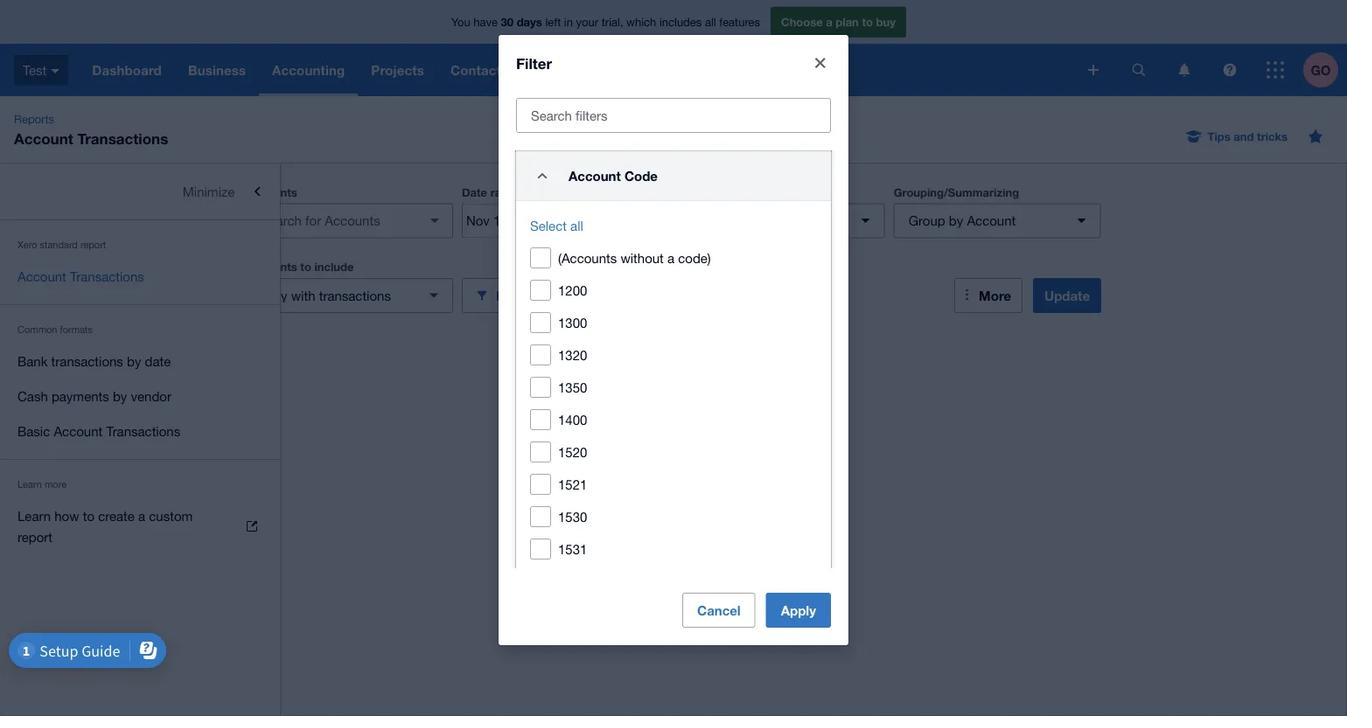 Task type: vqa. For each thing, say whether or not it's contained in the screenshot.
by related to vendor
yes



Task type: locate. For each thing, give the bounding box(es) containing it.
0 horizontal spatial report
[[17, 529, 53, 545]]

standard
[[40, 239, 78, 251]]

report inside learn how to create a custom report
[[17, 529, 53, 545]]

1320
[[558, 347, 587, 362]]

2 vertical spatial transactions
[[106, 423, 180, 439]]

2 accounts from the top
[[246, 260, 297, 274]]

0 vertical spatial accounts
[[246, 185, 297, 199]]

basic account transactions
[[17, 423, 180, 439]]

collapse image
[[525, 158, 560, 193]]

includes
[[660, 15, 702, 29]]

learn
[[17, 479, 42, 490], [17, 508, 51, 524]]

filter left '1200' on the left
[[496, 288, 528, 304]]

1 horizontal spatial report
[[80, 239, 106, 251]]

1350
[[558, 380, 587, 395]]

transactions inside bank transactions by date link
[[51, 353, 123, 369]]

transactions up "minimize" button
[[77, 129, 168, 147]]

1521
[[558, 477, 587, 492]]

0 vertical spatial learn
[[17, 479, 42, 490]]

transactions down cash payments by vendor link
[[106, 423, 180, 439]]

1 learn from the top
[[17, 479, 42, 490]]

a right create
[[138, 508, 145, 524]]

1300
[[558, 315, 587, 330]]

1 accounts from the top
[[246, 185, 297, 199]]

all left features
[[705, 15, 716, 29]]

a
[[826, 15, 833, 29], [668, 250, 675, 265], [138, 508, 145, 524]]

accounts right "minimize" in the left top of the page
[[246, 185, 297, 199]]

accounts for accounts to include
[[246, 260, 297, 274]]

0 vertical spatial a
[[826, 15, 833, 29]]

account
[[14, 129, 73, 147], [569, 168, 621, 184], [967, 213, 1016, 228], [17, 269, 66, 284], [54, 423, 103, 439]]

xero standard report
[[17, 239, 106, 251]]

minimize
[[183, 184, 235, 199]]

all
[[705, 15, 716, 29], [571, 218, 583, 233]]

by
[[949, 213, 963, 228], [127, 353, 141, 369], [113, 388, 127, 404]]

navigation inside "go" banner
[[79, 44, 1076, 96]]

1530
[[558, 509, 587, 524]]

2 vertical spatial by
[[113, 388, 127, 404]]

reports link
[[7, 110, 61, 128]]

0 vertical spatial transactions
[[319, 288, 391, 303]]

to
[[862, 15, 873, 29], [300, 260, 311, 274], [83, 508, 95, 524]]

a left code)
[[668, 250, 675, 265]]

report
[[80, 239, 106, 251], [17, 529, 53, 545]]

account down reports link
[[14, 129, 73, 147]]

0 horizontal spatial to
[[83, 508, 95, 524]]

report down learn more
[[17, 529, 53, 545]]

1 horizontal spatial transactions
[[319, 288, 391, 303]]

trial,
[[602, 15, 623, 29]]

0 vertical spatial by
[[949, 213, 963, 228]]

1 vertical spatial by
[[127, 353, 141, 369]]

0 vertical spatial report
[[80, 239, 106, 251]]

1 vertical spatial report
[[17, 529, 53, 545]]

account transactions
[[17, 269, 144, 284]]

go button
[[1304, 44, 1347, 96]]

0 horizontal spatial a
[[138, 508, 145, 524]]

to right how
[[83, 508, 95, 524]]

to left "buy"
[[862, 15, 873, 29]]

account down grouping/summarizing
[[967, 213, 1016, 228]]

navigation
[[79, 44, 1076, 96]]

transactions for reports account transactions
[[77, 129, 168, 147]]

learn how to create a custom report link
[[0, 499, 280, 555]]

1 vertical spatial a
[[668, 250, 675, 265]]

group by account button
[[894, 203, 1101, 238]]

cash
[[17, 388, 48, 404]]

1400
[[558, 412, 587, 427]]

days
[[517, 15, 542, 29]]

learn left more
[[17, 479, 42, 490]]

by left vendor
[[113, 388, 127, 404]]

filter
[[516, 54, 552, 72], [496, 288, 528, 304]]

1 horizontal spatial a
[[668, 250, 675, 265]]

0 vertical spatial filter
[[516, 54, 552, 72]]

0 horizontal spatial all
[[571, 218, 583, 233]]

2 horizontal spatial a
[[826, 15, 833, 29]]

accounts up only
[[246, 260, 297, 274]]

cash payments by vendor
[[17, 388, 171, 404]]

common
[[17, 324, 57, 336]]

without
[[621, 250, 664, 265]]

a left plan
[[826, 15, 833, 29]]

account inside filter dialog
[[569, 168, 621, 184]]

transactions down the formats
[[51, 353, 123, 369]]

test button
[[0, 44, 79, 96]]

0 horizontal spatial svg image
[[51, 69, 60, 73]]

Search filters field
[[517, 99, 830, 132]]

select
[[530, 218, 567, 233]]

(accounts
[[558, 250, 617, 265]]

filter inside dialog
[[516, 54, 552, 72]]

2 learn from the top
[[17, 508, 51, 524]]

1 horizontal spatial svg image
[[1267, 61, 1284, 79]]

0 vertical spatial all
[[705, 15, 716, 29]]

cash payments by vendor link
[[0, 379, 280, 414]]

svg image right 'test'
[[51, 69, 60, 73]]

2 vertical spatial a
[[138, 508, 145, 524]]

by left date
[[127, 353, 141, 369]]

transactions
[[77, 129, 168, 147], [70, 269, 144, 284], [106, 423, 180, 439]]

account code
[[569, 168, 658, 184]]

1 vertical spatial transactions
[[51, 353, 123, 369]]

formats
[[60, 324, 93, 336]]

account up month
[[569, 168, 621, 184]]

a inside filter dialog
[[668, 250, 675, 265]]

close image
[[803, 45, 838, 80]]

which
[[627, 15, 656, 29]]

by for vendor
[[113, 388, 127, 404]]

all right the 'select'
[[571, 218, 583, 233]]

2 vertical spatial to
[[83, 508, 95, 524]]

report up account transactions
[[80, 239, 106, 251]]

1520
[[558, 444, 587, 460]]

transactions inside reports account transactions
[[77, 129, 168, 147]]

:
[[522, 185, 525, 199]]

payments
[[52, 388, 109, 404]]

transactions down xero standard report
[[70, 269, 144, 284]]

filter down days
[[516, 54, 552, 72]]

1 horizontal spatial to
[[300, 260, 311, 274]]

0 vertical spatial to
[[862, 15, 873, 29]]

more
[[979, 288, 1011, 304]]

basic
[[17, 423, 50, 439]]

learn down learn more
[[17, 508, 51, 524]]

1 vertical spatial learn
[[17, 508, 51, 524]]

svg image inside test popup button
[[51, 69, 60, 73]]

30
[[501, 15, 514, 29]]

by for date
[[127, 353, 141, 369]]

svg image
[[1133, 63, 1146, 77], [1179, 63, 1190, 77], [1224, 63, 1237, 77], [1088, 65, 1099, 75]]

svg image left go
[[1267, 61, 1284, 79]]

0 vertical spatial transactions
[[77, 129, 168, 147]]

by down grouping/summarizing
[[949, 213, 963, 228]]

accounts
[[246, 185, 297, 199], [246, 260, 297, 274]]

create
[[98, 508, 135, 524]]

learn inside learn how to create a custom report
[[17, 508, 51, 524]]

you
[[451, 15, 470, 29]]

cancel button
[[682, 593, 756, 628]]

all inside select all button
[[571, 218, 583, 233]]

1 horizontal spatial all
[[705, 15, 716, 29]]

account inside popup button
[[967, 213, 1016, 228]]

transactions down include
[[319, 288, 391, 303]]

1 vertical spatial filter
[[496, 288, 528, 304]]

include
[[315, 260, 354, 274]]

2 horizontal spatial to
[[862, 15, 873, 29]]

account down payments
[[54, 423, 103, 439]]

svg image
[[1267, 61, 1284, 79], [51, 69, 60, 73]]

0 horizontal spatial transactions
[[51, 353, 123, 369]]

1 vertical spatial accounts
[[246, 260, 297, 274]]

accounts for accounts
[[246, 185, 297, 199]]

1 vertical spatial all
[[571, 218, 583, 233]]

only
[[261, 288, 287, 303]]

test
[[23, 62, 47, 78]]

choose
[[781, 15, 823, 29]]

transactions for basic account transactions
[[106, 423, 180, 439]]

to left include
[[300, 260, 311, 274]]



Task type: describe. For each thing, give the bounding box(es) containing it.
learn how to create a custom report
[[17, 508, 193, 545]]

tricks
[[1257, 129, 1288, 143]]

1 vertical spatial transactions
[[70, 269, 144, 284]]

date
[[462, 185, 487, 199]]

to inside "go" banner
[[862, 15, 873, 29]]

plan
[[836, 15, 859, 29]]

range
[[491, 185, 522, 199]]

and
[[1234, 129, 1254, 143]]

a inside learn how to create a custom report
[[138, 508, 145, 524]]

features
[[719, 15, 760, 29]]

have
[[474, 15, 498, 29]]

date
[[145, 353, 171, 369]]

with
[[291, 288, 315, 303]]

tips and tricks button
[[1176, 122, 1298, 150]]

Select end date field
[[549, 204, 634, 238]]

reports
[[14, 112, 54, 126]]

filter inside button
[[496, 288, 528, 304]]

Select start date field
[[463, 204, 548, 238]]

custom
[[149, 508, 193, 524]]

bank transactions by date link
[[0, 344, 280, 379]]

(accounts without a code)
[[558, 250, 711, 265]]

basic account transactions link
[[0, 414, 280, 449]]

1 vertical spatial to
[[300, 260, 311, 274]]

1200
[[558, 282, 587, 298]]

tips
[[1208, 129, 1231, 143]]

left
[[545, 15, 561, 29]]

reports account transactions
[[14, 112, 168, 147]]

vendor
[[131, 388, 171, 404]]

bank transactions by date
[[17, 353, 171, 369]]

learn for learn more
[[17, 479, 42, 490]]

group by account
[[909, 213, 1016, 228]]

code
[[625, 168, 658, 184]]

cancel
[[697, 603, 741, 619]]

select all button
[[530, 215, 583, 236]]

by inside popup button
[[949, 213, 963, 228]]

buy
[[876, 15, 896, 29]]

account inside reports account transactions
[[14, 129, 73, 147]]

account down xero
[[17, 269, 66, 284]]

only with transactions button
[[246, 278, 453, 313]]

group
[[909, 213, 946, 228]]

apply button
[[766, 593, 831, 628]]

apply
[[781, 603, 816, 619]]

date range : this month
[[462, 185, 585, 199]]

tips and tricks
[[1208, 129, 1288, 143]]

select all
[[530, 218, 583, 233]]

more button
[[955, 278, 1023, 313]]

learn for learn how to create a custom report
[[17, 508, 51, 524]]

go
[[1311, 62, 1331, 78]]

filter button
[[462, 278, 669, 313]]

accounts to include
[[246, 260, 354, 274]]

xero
[[17, 239, 37, 251]]

more
[[45, 479, 67, 490]]

bank
[[17, 353, 48, 369]]

to inside learn how to create a custom report
[[83, 508, 95, 524]]

your
[[576, 15, 599, 29]]

learn more
[[17, 479, 67, 490]]

a inside "go" banner
[[826, 15, 833, 29]]

in
[[564, 15, 573, 29]]

you have 30 days left in your trial, which includes all features
[[451, 15, 760, 29]]

transactions inside only with transactions popup button
[[319, 288, 391, 303]]

minimize button
[[0, 174, 280, 209]]

columns
[[678, 185, 726, 199]]

all inside "go" banner
[[705, 15, 716, 29]]

month
[[552, 185, 585, 199]]

account transactions link
[[0, 259, 280, 294]]

update
[[1045, 288, 1090, 304]]

this
[[528, 185, 549, 199]]

filter dialog
[[499, 0, 849, 717]]

common formats
[[17, 324, 93, 336]]

1531
[[558, 541, 587, 557]]

how
[[54, 508, 79, 524]]

only with transactions
[[261, 288, 391, 303]]

grouping/summarizing
[[894, 185, 1019, 199]]

go banner
[[0, 0, 1347, 96]]

update button
[[1033, 278, 1102, 313]]

choose a plan to buy
[[781, 15, 896, 29]]

code)
[[678, 250, 711, 265]]



